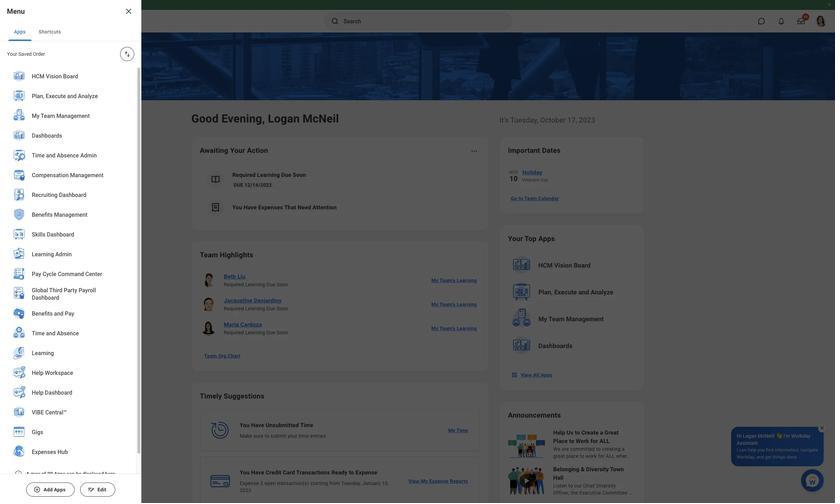 Task type: locate. For each thing, give the bounding box(es) containing it.
help up place
[[554, 430, 566, 437]]

expenses left the hub
[[32, 450, 56, 456]]

and inside hi logan mcneil! 👋 i'm workday assistant i can help you find information, navigate workday, and get things done.
[[757, 455, 764, 460]]

list containing hcm vision board
[[0, 67, 136, 469]]

1 horizontal spatial vision
[[555, 262, 573, 269]]

expense 3 open transaction(s) starting from tuesday, january 10, 2023
[[240, 481, 389, 494]]

team left 'org'
[[204, 354, 217, 359]]

my team's learning button for cardoza
[[429, 322, 480, 336]]

time and absence
[[32, 331, 79, 337]]

2 benefits from the top
[[32, 311, 53, 318]]

0 vertical spatial pay
[[32, 271, 41, 278]]

team left highlights at the left of the page
[[200, 251, 218, 260]]

awaiting your action list
[[200, 165, 480, 222]]

soon inside maria cardoza required learning due soon
[[277, 330, 288, 336]]

0 vertical spatial vision
[[46, 73, 62, 80]]

0 vertical spatial have
[[244, 204, 257, 211]]

0 horizontal spatial expense
[[240, 481, 259, 487]]

benefits and pay link
[[8, 304, 128, 325]]

to left 'our'
[[569, 484, 573, 489]]

due up you have expenses that need attention
[[281, 172, 291, 179]]

1 horizontal spatial hcm vision board
[[539, 262, 591, 269]]

management
[[56, 113, 90, 120], [70, 172, 104, 179], [54, 212, 88, 219], [567, 316, 604, 323]]

0 horizontal spatial can
[[67, 472, 75, 477]]

dashboard down workspace
[[45, 390, 72, 397]]

make sure to submit your time entries
[[240, 434, 326, 440]]

0 horizontal spatial dashboards
[[32, 133, 62, 139]]

plan, execute and analyze down hcm vision board link
[[32, 93, 98, 100]]

2 horizontal spatial your
[[508, 235, 523, 243]]

0 vertical spatial absence
[[57, 153, 79, 159]]

1 vertical spatial expenses
[[32, 450, 56, 456]]

0 vertical spatial logan
[[268, 112, 300, 126]]

your inside global navigation dialog
[[7, 51, 17, 57]]

0 vertical spatial my team's learning button
[[429, 274, 480, 288]]

due inside beth liu required learning due soon
[[267, 282, 275, 288]]

1 vertical spatial for
[[599, 454, 605, 460]]

analyze inside button
[[591, 289, 614, 296]]

all down creating at the bottom
[[606, 454, 615, 460]]

my team management inside global navigation dialog
[[32, 113, 90, 120]]

0 horizontal spatial hcm vision board
[[32, 73, 78, 80]]

to inside belonging & diversity town hall listen to our chief diversity officer, the executive committee …
[[569, 484, 573, 489]]

profile logan mcneil element
[[812, 13, 831, 29]]

shortcuts button
[[33, 23, 67, 41]]

calendar
[[539, 196, 559, 202]]

0 vertical spatial analyze
[[78, 93, 98, 100]]

1 vertical spatial logan
[[743, 434, 757, 440]]

0 vertical spatial your
[[7, 51, 17, 57]]

view right 10,
[[409, 479, 420, 485]]

my team management down plan, execute and analyze link
[[32, 113, 90, 120]]

hcm vision board inside hcm vision board link
[[32, 73, 78, 80]]

apps inside add apps button
[[54, 488, 66, 493]]

tuesday, right it's
[[511, 116, 539, 124]]

help inside help us to create a great place to work for all we are committed to creating a great place to work for all wher …
[[554, 430, 566, 437]]

holiday veterans day
[[522, 169, 549, 183]]

have up 3
[[251, 470, 264, 477]]

soon inside beth liu required learning due soon
[[277, 282, 288, 288]]

1 vertical spatial pay
[[65, 311, 74, 318]]

2 vertical spatial you
[[240, 470, 250, 477]]

my team's learning for liu
[[432, 278, 477, 284]]

expenses inside button
[[258, 204, 283, 211]]

apps right add
[[54, 488, 66, 493]]

banner
[[0, 0, 836, 33]]

learning
[[257, 172, 280, 179], [32, 252, 54, 258], [457, 278, 477, 284], [245, 282, 265, 288], [457, 302, 477, 308], [245, 306, 265, 312], [457, 326, 477, 332], [245, 330, 265, 336], [32, 351, 54, 357]]

help
[[32, 370, 44, 377], [32, 390, 44, 397], [554, 430, 566, 437]]

expenses left that
[[258, 204, 283, 211]]

execute down hcm vision board link
[[46, 93, 66, 100]]

absence down dashboards link
[[57, 153, 79, 159]]

0 vertical spatial diversity
[[586, 467, 609, 473]]

diversity up committee
[[597, 484, 616, 489]]

expense inside expense 3 open transaction(s) starting from tuesday, january 10, 2023
[[240, 481, 259, 487]]

due up the desjardins
[[267, 282, 275, 288]]

tuesday, down the ready at the bottom left
[[342, 481, 361, 487]]

my time button
[[446, 424, 471, 438]]

global navigation dialog
[[0, 0, 141, 504]]

benefits down "global"
[[32, 311, 53, 318]]

1 vertical spatial analyze
[[591, 289, 614, 296]]

my team management down plan, execute and analyze button
[[539, 316, 604, 323]]

0 horizontal spatial plan, execute and analyze
[[32, 93, 98, 100]]

nbox image
[[511, 372, 518, 379]]

0 vertical spatial help
[[32, 370, 44, 377]]

board up plan, execute and analyze link
[[63, 73, 78, 80]]

and down hcm vision board button
[[579, 289, 589, 296]]

0 horizontal spatial analyze
[[78, 93, 98, 100]]

1 horizontal spatial board
[[574, 262, 591, 269]]

1 vertical spatial you
[[240, 423, 250, 429]]

saved
[[18, 51, 32, 57]]

shortcuts
[[39, 29, 61, 35]]

recruiting
[[32, 192, 58, 199]]

you inside button
[[233, 204, 242, 211]]

my team management inside button
[[539, 316, 604, 323]]

0 vertical spatial benefits
[[32, 212, 53, 219]]

here.
[[105, 472, 116, 477]]

your
[[7, 51, 17, 57], [230, 146, 245, 155], [508, 235, 523, 243]]

pay
[[32, 271, 41, 278], [65, 311, 74, 318]]

0 vertical spatial plan, execute and analyze
[[32, 93, 98, 100]]

expense left 3
[[240, 481, 259, 487]]

soon inside jacqueline desjardins required learning due soon
[[277, 306, 288, 312]]

text edit image
[[88, 487, 95, 494]]

0 vertical spatial x image
[[124, 7, 133, 16]]

0 horizontal spatial view
[[409, 479, 420, 485]]

3 my team's learning button from the top
[[429, 322, 480, 336]]

dashboard expenses image
[[210, 203, 221, 213]]

team highlights
[[200, 251, 253, 260]]

1 horizontal spatial plan,
[[539, 289, 553, 296]]

dashboards down my team management button
[[539, 343, 573, 350]]

my time
[[449, 428, 468, 434]]

team down plan, execute and analyze link
[[41, 113, 55, 120]]

1 vertical spatial my team's learning button
[[429, 298, 480, 312]]

diversity down "work"
[[586, 467, 609, 473]]

due inside maria cardoza required learning due soon
[[267, 330, 275, 336]]

view for view my expense reports
[[409, 479, 420, 485]]

dashboard inside global third party payroll dashboard
[[32, 295, 59, 302]]

1 vertical spatial can
[[67, 472, 75, 477]]

0 vertical spatial execute
[[46, 93, 66, 100]]

plus circle image
[[34, 487, 41, 494]]

board up plan, execute and analyze button
[[574, 262, 591, 269]]

our
[[575, 484, 582, 489]]

all
[[534, 373, 540, 378]]

required inside awaiting your action list
[[233, 172, 256, 179]]

board inside list
[[63, 73, 78, 80]]

execute inside list
[[46, 93, 66, 100]]

soon for desjardins
[[277, 306, 288, 312]]

analyze
[[78, 93, 98, 100], [591, 289, 614, 296]]

help for help workspace
[[32, 370, 44, 377]]

1 horizontal spatial 2023
[[579, 116, 596, 124]]

you right dashboard expenses 'icon'
[[233, 204, 242, 211]]

1 vertical spatial vision
[[555, 262, 573, 269]]

benefits for benefits management
[[32, 212, 53, 219]]

your left top
[[508, 235, 523, 243]]

hcm inside hcm vision board link
[[32, 73, 44, 80]]

time inside button
[[457, 428, 468, 434]]

team highlights list
[[200, 269, 480, 341]]

have for expenses
[[244, 204, 257, 211]]

1 vertical spatial …
[[629, 491, 633, 496]]

1 horizontal spatial your
[[230, 146, 245, 155]]

management down recruiting dashboard link
[[54, 212, 88, 219]]

team's
[[440, 278, 456, 284], [440, 302, 456, 308], [440, 326, 456, 332]]

list
[[0, 67, 136, 469]]

1 vertical spatial help
[[32, 390, 44, 397]]

make
[[240, 434, 252, 440]]

dashboard down benefits management
[[47, 232, 74, 238]]

notifications large image
[[778, 18, 785, 25]]

place
[[567, 454, 579, 460]]

search image
[[331, 17, 339, 25]]

all up creating at the bottom
[[600, 438, 610, 445]]

a left the great
[[600, 430, 604, 437]]

be
[[76, 472, 81, 477]]

0 vertical spatial you
[[233, 204, 242, 211]]

compensation management
[[32, 172, 104, 179]]

expense
[[356, 470, 378, 477], [430, 479, 449, 485], [240, 481, 259, 487]]

1 horizontal spatial hcm
[[539, 262, 553, 269]]

0 horizontal spatial logan
[[268, 112, 300, 126]]

work
[[586, 454, 597, 460]]

to
[[519, 196, 523, 202], [575, 430, 580, 437], [265, 434, 269, 440], [570, 438, 575, 445], [597, 447, 601, 453], [580, 454, 585, 460], [349, 470, 354, 477], [569, 484, 573, 489]]

dashboard down compensation management link at the left top of page
[[59, 192, 86, 199]]

required down beth liu button
[[224, 282, 244, 288]]

team's for desjardins
[[440, 302, 456, 308]]

pay left cycle
[[32, 271, 41, 278]]

0 horizontal spatial pay
[[32, 271, 41, 278]]

expense left reports
[[430, 479, 449, 485]]

0 vertical spatial all
[[600, 438, 610, 445]]

1 vertical spatial view
[[409, 479, 420, 485]]

media play image
[[522, 477, 531, 486]]

required inside jacqueline desjardins required learning due soon
[[224, 306, 244, 312]]

1 vertical spatial 2023
[[240, 488, 251, 494]]

holiday button
[[522, 168, 636, 178]]

hcm
[[32, 73, 44, 80], [539, 262, 553, 269]]

your left saved
[[7, 51, 17, 57]]

for down 'create'
[[591, 438, 598, 445]]

chart
[[228, 354, 241, 359]]

my team's learning button for liu
[[429, 274, 480, 288]]

1 horizontal spatial expense
[[356, 470, 378, 477]]

you for you have credit card transactions ready to expense
[[240, 470, 250, 477]]

to down us at the bottom right of page
[[570, 438, 575, 445]]

required up the 'due 12/14/2022'
[[233, 172, 256, 179]]

0 horizontal spatial hcm
[[32, 73, 44, 80]]

required inside beth liu required learning due soon
[[224, 282, 244, 288]]

to inside button
[[519, 196, 523, 202]]

chief
[[583, 484, 595, 489]]

1 horizontal spatial logan
[[743, 434, 757, 440]]

are
[[562, 447, 569, 453]]

for right "work"
[[599, 454, 605, 460]]

command
[[58, 271, 84, 278]]

dashboard down "global"
[[32, 295, 59, 302]]

help dashboard link
[[8, 384, 128, 404]]

0 horizontal spatial admin
[[55, 252, 72, 258]]

hcm down your top apps
[[539, 262, 553, 269]]

hi logan mcneil! 👋 i'm workday assistant i can help you find information, navigate workday, and get things done.
[[737, 434, 818, 460]]

dashboards button
[[509, 334, 636, 359]]

global
[[32, 287, 48, 294]]

day
[[541, 178, 549, 183]]

1 vertical spatial tuesday,
[[342, 481, 361, 487]]

1 vertical spatial absence
[[57, 331, 79, 337]]

hall
[[554, 475, 564, 482]]

1 horizontal spatial can
[[740, 448, 747, 453]]

and down "you"
[[757, 455, 764, 460]]

plan, inside button
[[539, 289, 553, 296]]

1 horizontal spatial plan, execute and analyze
[[539, 289, 614, 296]]

due left 12/14/2022
[[234, 182, 243, 188]]

hcm vision board button
[[509, 253, 636, 279]]

my team's learning button
[[429, 274, 480, 288], [429, 298, 480, 312], [429, 322, 480, 336]]

1 my team's learning from the top
[[432, 278, 477, 284]]

book open image
[[210, 174, 221, 185]]

hcm down order
[[32, 73, 44, 80]]

hcm vision board up plan, execute and analyze button
[[539, 262, 591, 269]]

1 my team's learning button from the top
[[429, 274, 480, 288]]

1 horizontal spatial view
[[521, 373, 532, 378]]

can right i
[[740, 448, 747, 453]]

place
[[554, 438, 568, 445]]

0 horizontal spatial board
[[63, 73, 78, 80]]

can inside global navigation dialog
[[67, 472, 75, 477]]

2 my team's learning button from the top
[[429, 298, 480, 312]]

… inside help us to create a great place to work for all we are committed to creating a great place to work for all wher …
[[627, 454, 631, 460]]

0 vertical spatial view
[[521, 373, 532, 378]]

announcements
[[508, 412, 561, 420]]

1 horizontal spatial tuesday,
[[511, 116, 539, 124]]

dashboard for skills
[[47, 232, 74, 238]]

plan, execute and analyze inside plan, execute and analyze button
[[539, 289, 614, 296]]

1 horizontal spatial expenses
[[258, 204, 283, 211]]

soon for cardoza
[[277, 330, 288, 336]]

you left credit
[[240, 470, 250, 477]]

execute down hcm vision board button
[[555, 289, 577, 296]]

admin
[[80, 153, 97, 159], [55, 252, 72, 258]]

i
[[737, 448, 739, 453]]

apps right 20
[[54, 472, 65, 477]]

1 benefits from the top
[[32, 212, 53, 219]]

logan inside hi logan mcneil! 👋 i'm workday assistant i can help you find information, navigate workday, and get things done.
[[743, 434, 757, 440]]

team's for cardoza
[[440, 326, 456, 332]]

learning inside maria cardoza required learning due soon
[[245, 330, 265, 336]]

1 horizontal spatial a
[[622, 447, 625, 453]]

it's tuesday, october 17, 2023
[[500, 116, 596, 124]]

0 vertical spatial …
[[627, 454, 631, 460]]

due down the desjardins
[[267, 306, 275, 312]]

apps
[[14, 29, 26, 35], [539, 235, 555, 243], [541, 373, 553, 378], [54, 472, 65, 477], [54, 488, 66, 493]]

plan, execute and analyze
[[32, 93, 98, 100], [539, 289, 614, 296]]

1 vertical spatial all
[[606, 454, 615, 460]]

you
[[758, 448, 765, 453]]

1 vertical spatial have
[[251, 423, 264, 429]]

view all apps
[[521, 373, 553, 378]]

2 absence from the top
[[57, 331, 79, 337]]

benefits down recruiting
[[32, 212, 53, 219]]

2 vertical spatial help
[[554, 430, 566, 437]]

1 vertical spatial hcm vision board
[[539, 262, 591, 269]]

2 vertical spatial team's
[[440, 326, 456, 332]]

benefits and pay
[[32, 311, 74, 318]]

1 absence from the top
[[57, 153, 79, 159]]

required down jacqueline
[[224, 306, 244, 312]]

plan, execute and analyze link
[[8, 87, 128, 107]]

tab list
[[0, 23, 141, 41]]

due down jacqueline desjardins required learning due soon at the bottom left of page
[[267, 330, 275, 336]]

view left all
[[521, 373, 532, 378]]

pay up the time and absence link
[[65, 311, 74, 318]]

expenses inside global navigation dialog
[[32, 450, 56, 456]]

important dates
[[508, 146, 561, 155]]

…
[[627, 454, 631, 460], [629, 491, 633, 496]]

soon
[[293, 172, 306, 179], [277, 282, 288, 288], [277, 306, 288, 312], [277, 330, 288, 336]]

1 vertical spatial team's
[[440, 302, 456, 308]]

a up wher
[[622, 447, 625, 453]]

help left workspace
[[32, 370, 44, 377]]

1 vertical spatial plan, execute and analyze
[[539, 289, 614, 296]]

absence down benefits and pay link
[[57, 331, 79, 337]]

3 my team's learning from the top
[[432, 326, 477, 332]]

hcm inside hcm vision board button
[[539, 262, 553, 269]]

to right go
[[519, 196, 523, 202]]

learning admin
[[32, 252, 72, 258]]

0 vertical spatial expenses
[[258, 204, 283, 211]]

apps right all
[[541, 373, 553, 378]]

0 horizontal spatial 2023
[[240, 488, 251, 494]]

cycle
[[43, 271, 56, 278]]

dashboards link
[[8, 126, 128, 147]]

due inside jacqueline desjardins required learning due soon
[[267, 306, 275, 312]]

apps down menu
[[14, 29, 26, 35]]

dashboard
[[59, 192, 86, 199], [47, 232, 74, 238], [32, 295, 59, 302], [45, 390, 72, 397]]

2 vertical spatial my team's learning button
[[429, 322, 480, 336]]

to right the ready at the bottom left
[[349, 470, 354, 477]]

you for you have unsubmitted time
[[240, 423, 250, 429]]

0 horizontal spatial my team management
[[32, 113, 90, 120]]

plan, execute and analyze down hcm vision board button
[[539, 289, 614, 296]]

have up the sure
[[251, 423, 264, 429]]

2 my team's learning from the top
[[432, 302, 477, 308]]

awaiting
[[200, 146, 228, 155]]

1 horizontal spatial pay
[[65, 311, 74, 318]]

compensation
[[32, 172, 69, 179]]

0 vertical spatial team's
[[440, 278, 456, 284]]

3 team's from the top
[[440, 326, 456, 332]]

1 team's from the top
[[440, 278, 456, 284]]

1 vertical spatial board
[[574, 262, 591, 269]]

you have unsubmitted time
[[240, 423, 314, 429]]

can left "be"
[[67, 472, 75, 477]]

add apps button
[[26, 483, 75, 498]]

help workspace link
[[8, 364, 128, 384]]

management down plan, execute and analyze button
[[567, 316, 604, 323]]

my team's learning
[[432, 278, 477, 284], [432, 302, 477, 308], [432, 326, 477, 332]]

have inside button
[[244, 204, 257, 211]]

maria
[[224, 322, 239, 329]]

have for credit
[[251, 470, 264, 477]]

1 horizontal spatial x image
[[820, 426, 825, 431]]

your left action
[[230, 146, 245, 155]]

list inside global navigation dialog
[[0, 67, 136, 469]]

2 vertical spatial have
[[251, 470, 264, 477]]

help
[[748, 448, 757, 453]]

my team's learning for desjardins
[[432, 302, 477, 308]]

absence
[[57, 153, 79, 159], [57, 331, 79, 337]]

1 vertical spatial execute
[[555, 289, 577, 296]]

have down the 'due 12/14/2022'
[[244, 204, 257, 211]]

and up the time and absence
[[54, 311, 64, 318]]

recruiting dashboard link
[[8, 186, 128, 206]]

vision up plan, execute and analyze button
[[555, 262, 573, 269]]

0 horizontal spatial expenses
[[32, 450, 56, 456]]

1 vertical spatial admin
[[55, 252, 72, 258]]

expenses
[[258, 204, 283, 211], [32, 450, 56, 456]]

0 horizontal spatial plan,
[[32, 93, 44, 100]]

2 team's from the top
[[440, 302, 456, 308]]

1 horizontal spatial my team management
[[539, 316, 604, 323]]

pay inside pay cycle command center "link"
[[32, 271, 41, 278]]

hi
[[737, 434, 742, 440]]

admin down the skills dashboard link
[[55, 252, 72, 258]]

2 vertical spatial your
[[508, 235, 523, 243]]

1 vertical spatial benefits
[[32, 311, 53, 318]]

1 vertical spatial dashboards
[[539, 343, 573, 350]]

0 horizontal spatial a
[[600, 430, 604, 437]]

dashboard for recruiting
[[59, 192, 86, 199]]

dashboards up time and absence admin
[[32, 133, 62, 139]]

0 vertical spatial tuesday,
[[511, 116, 539, 124]]

1 horizontal spatial analyze
[[591, 289, 614, 296]]

admin down dashboards link
[[80, 153, 97, 159]]

0 vertical spatial hcm vision board
[[32, 73, 78, 80]]

2 vertical spatial my team's learning
[[432, 326, 477, 332]]

0 horizontal spatial tuesday,
[[342, 481, 361, 487]]

0 horizontal spatial x image
[[124, 7, 133, 16]]

you up "make"
[[240, 423, 250, 429]]

0 vertical spatial hcm
[[32, 73, 44, 80]]

vision up plan, execute and analyze link
[[46, 73, 62, 80]]

can inside hi logan mcneil! 👋 i'm workday assistant i can help you find information, navigate workday, and get things done.
[[740, 448, 747, 453]]

benefits
[[32, 212, 53, 219], [32, 311, 53, 318]]

x image
[[124, 7, 133, 16], [820, 426, 825, 431]]

we
[[554, 447, 561, 453]]

help dashboard
[[32, 390, 72, 397]]

you have expenses that need attention
[[233, 204, 337, 211]]

dashboard for help
[[45, 390, 72, 397]]

management inside button
[[567, 316, 604, 323]]

expense up january
[[356, 470, 378, 477]]

hcm vision board up plan, execute and analyze link
[[32, 73, 78, 80]]

and up compensation
[[46, 153, 55, 159]]

required down maria
[[224, 330, 244, 336]]

help up vibe
[[32, 390, 44, 397]]

important
[[508, 146, 541, 155]]

required inside maria cardoza required learning due soon
[[224, 330, 244, 336]]

2 horizontal spatial expense
[[430, 479, 449, 485]]

tuesday,
[[511, 116, 539, 124], [342, 481, 361, 487]]



Task type: vqa. For each thing, say whether or not it's contained in the screenshot.
My
yes



Task type: describe. For each thing, give the bounding box(es) containing it.
committed
[[571, 447, 595, 453]]

done.
[[787, 455, 798, 460]]

view my expense reports
[[409, 479, 468, 485]]

learning admin link
[[8, 245, 128, 266]]

unsubmitted
[[266, 423, 299, 429]]

go
[[511, 196, 518, 202]]

team inside global navigation dialog
[[41, 113, 55, 120]]

help workspace
[[32, 370, 73, 377]]

sort image
[[124, 51, 131, 58]]

time and absence admin
[[32, 153, 97, 159]]

desjardins
[[254, 298, 282, 304]]

org
[[218, 354, 227, 359]]

committee
[[603, 491, 628, 496]]

party
[[64, 287, 77, 294]]

reports
[[450, 479, 468, 485]]

jacqueline desjardins button
[[221, 297, 285, 306]]

mcneil
[[303, 112, 339, 126]]

learning inside beth liu required learning due soon
[[245, 282, 265, 288]]

1 vertical spatial a
[[622, 447, 625, 453]]

view my expense reports button
[[406, 475, 471, 489]]

go to team calendar
[[511, 196, 559, 202]]

team's for liu
[[440, 278, 456, 284]]

of
[[41, 472, 46, 477]]

you for you have expenses that need attention
[[233, 204, 242, 211]]

dates
[[542, 146, 561, 155]]

team org chart button
[[201, 349, 243, 364]]

central™
[[45, 410, 67, 417]]

and down benefits and pay
[[46, 331, 55, 337]]

… inside belonging & diversity town hall listen to our chief diversity officer, the executive committee …
[[629, 491, 633, 496]]

pay inside benefits and pay link
[[65, 311, 74, 318]]

gigs
[[32, 430, 43, 436]]

october
[[541, 116, 566, 124]]

have for unsubmitted
[[251, 423, 264, 429]]

learning inside awaiting your action list
[[257, 172, 280, 179]]

absence for time and absence
[[57, 331, 79, 337]]

apps button
[[8, 23, 31, 41]]

&
[[581, 467, 585, 473]]

beth
[[224, 274, 236, 280]]

jacqueline
[[224, 298, 253, 304]]

transactions
[[296, 470, 330, 477]]

20
[[47, 472, 53, 477]]

pay cycle command center
[[32, 271, 102, 278]]

logan inside main content
[[268, 112, 300, 126]]

my team's learning for cardoza
[[432, 326, 477, 332]]

belonging
[[554, 467, 580, 473]]

great
[[554, 454, 565, 460]]

nov 10
[[510, 170, 518, 183]]

due for jacqueline desjardins
[[267, 306, 275, 312]]

vibe
[[32, 410, 44, 417]]

beth liu required learning due soon
[[224, 274, 288, 288]]

benefits for benefits and pay
[[32, 311, 53, 318]]

us
[[567, 430, 574, 437]]

info image
[[14, 471, 23, 479]]

expenses hub
[[32, 450, 68, 456]]

due for maria cardoza
[[267, 330, 275, 336]]

dashboards inside "dashboards" button
[[539, 343, 573, 350]]

team down plan, execute and analyze button
[[549, 316, 565, 323]]

i'm
[[784, 434, 791, 440]]

0 vertical spatial 2023
[[579, 116, 596, 124]]

inbox large image
[[798, 18, 805, 25]]

time and absence link
[[8, 324, 128, 345]]

tuesday, inside expense 3 open transaction(s) starting from tuesday, january 10, 2023
[[342, 481, 361, 487]]

and inside button
[[579, 289, 589, 296]]

required for maria
[[224, 330, 244, 336]]

0 vertical spatial for
[[591, 438, 598, 445]]

management down time and absence admin link
[[70, 172, 104, 179]]

0 vertical spatial a
[[600, 430, 604, 437]]

2023 inside expense 3 open transaction(s) starting from tuesday, january 10, 2023
[[240, 488, 251, 494]]

my team management link
[[8, 106, 128, 127]]

information,
[[775, 448, 800, 453]]

learning inside jacqueline desjardins required learning due soon
[[245, 306, 265, 312]]

beth liu button
[[221, 273, 248, 281]]

execute inside button
[[555, 289, 577, 296]]

1 vertical spatial diversity
[[597, 484, 616, 489]]

your
[[288, 434, 298, 440]]

get
[[766, 455, 772, 460]]

help for help dashboard
[[32, 390, 44, 397]]

my inside global navigation dialog
[[32, 113, 40, 120]]

to down committed
[[580, 454, 585, 460]]

management down plan, execute and analyze link
[[56, 113, 90, 120]]

absence for time and absence admin
[[57, 153, 79, 159]]

january
[[363, 481, 381, 487]]

to right us at the bottom right of page
[[575, 430, 580, 437]]

view all apps button
[[508, 368, 557, 383]]

listen
[[554, 484, 567, 489]]

close environment banner image
[[828, 2, 832, 7]]

vision inside button
[[555, 262, 573, 269]]

benefits management link
[[8, 205, 128, 226]]

team org chart
[[204, 354, 241, 359]]

12/14/2022
[[245, 182, 272, 188]]

entries
[[310, 434, 326, 440]]

highlights
[[220, 251, 253, 260]]

attention
[[313, 204, 337, 211]]

create
[[582, 430, 599, 437]]

to right the sure
[[265, 434, 269, 440]]

find
[[767, 448, 774, 453]]

work
[[576, 438, 590, 445]]

skills
[[32, 232, 45, 238]]

order
[[33, 51, 45, 57]]

required learning due soon
[[233, 172, 306, 179]]

to up "work"
[[597, 447, 601, 453]]

you have expenses that need attention button
[[200, 194, 480, 222]]

open
[[265, 481, 276, 487]]

team right go
[[525, 196, 537, 202]]

learning inside 'link'
[[32, 351, 54, 357]]

plan, inside global navigation dialog
[[32, 93, 44, 100]]

view for view all apps
[[521, 373, 532, 378]]

my team's learning button for desjardins
[[429, 298, 480, 312]]

required for jacqueline
[[224, 306, 244, 312]]

your top apps
[[508, 235, 555, 243]]

your for your top apps
[[508, 235, 523, 243]]

good evening, logan mcneil main content
[[0, 33, 836, 504]]

wher
[[616, 454, 627, 460]]

suggestions
[[224, 393, 265, 401]]

need
[[298, 204, 311, 211]]

plan, execute and analyze inside plan, execute and analyze link
[[32, 93, 98, 100]]

3
[[260, 481, 263, 487]]

tab list containing apps
[[0, 23, 141, 41]]

good evening, logan mcneil
[[191, 112, 339, 126]]

third
[[49, 287, 62, 294]]

hcm vision board inside hcm vision board button
[[539, 262, 591, 269]]

analyze inside global navigation dialog
[[78, 93, 98, 100]]

officer,
[[554, 491, 570, 496]]

credit
[[266, 470, 282, 477]]

apps inside view all apps button
[[541, 373, 553, 378]]

sure
[[254, 434, 264, 440]]

apps inside apps 'button'
[[14, 29, 26, 35]]

soon inside awaiting your action list
[[293, 172, 306, 179]]

soon for liu
[[277, 282, 288, 288]]

dashboards inside dashboards link
[[32, 133, 62, 139]]

your for your saved order
[[7, 51, 17, 57]]

1 vertical spatial x image
[[820, 426, 825, 431]]

that
[[284, 204, 296, 211]]

go to team calendar button
[[508, 192, 562, 206]]

announcements element
[[508, 429, 636, 504]]

due for beth liu
[[267, 282, 275, 288]]

and down hcm vision board link
[[67, 93, 77, 100]]

board inside button
[[574, 262, 591, 269]]

vibe central™ link
[[8, 403, 128, 424]]

required for beth
[[224, 282, 244, 288]]

liu
[[238, 274, 246, 280]]

1 horizontal spatial admin
[[80, 153, 97, 159]]

edit
[[98, 488, 106, 493]]

recruiting dashboard
[[32, 192, 86, 199]]

jacqueline desjardins required learning due soon
[[224, 298, 288, 312]]

the
[[571, 491, 578, 496]]

displayed
[[83, 472, 104, 477]]

expense inside view my expense reports button
[[430, 479, 449, 485]]

vision inside global navigation dialog
[[46, 73, 62, 80]]

workday,
[[737, 455, 756, 460]]

apps right top
[[539, 235, 555, 243]]

time and absence admin link
[[8, 146, 128, 167]]

you have credit card transactions ready to expense
[[240, 470, 378, 477]]



